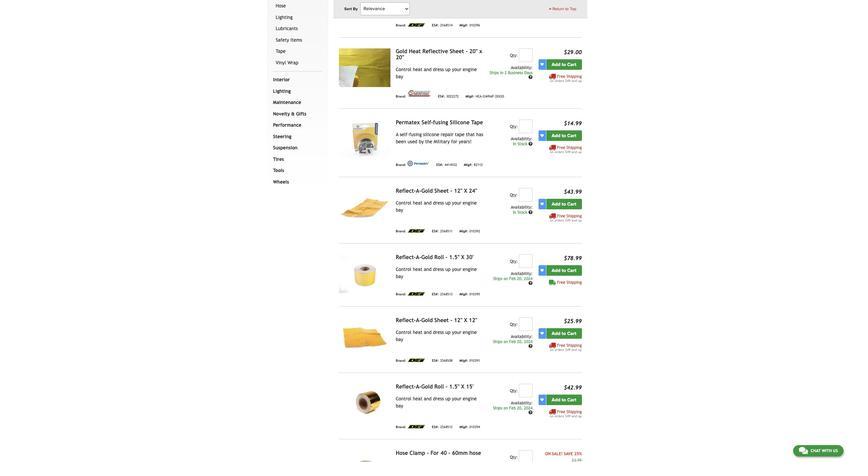 Task type: locate. For each thing, give the bounding box(es) containing it.
add to cart down $78.99
[[552, 268, 577, 274]]

to left the top
[[566, 6, 569, 11]]

safety items link
[[275, 35, 321, 46]]

1.5" left 15'
[[449, 384, 460, 390]]

brand: for reflect-a-gold sheet - 12" x 24"
[[396, 230, 406, 233]]

4 control from the top
[[396, 330, 412, 335]]

tools
[[273, 168, 284, 173]]

4 heat from the top
[[413, 330, 423, 335]]

free down $29.00
[[557, 74, 566, 79]]

$49 down $14.99
[[565, 150, 571, 154]]

4 question circle image from the top
[[529, 411, 533, 415]]

bay for gold heat reflective sheet - 20" x 20"
[[396, 74, 403, 79]]

free for $42.99
[[557, 410, 566, 415]]

shipping for $42.99
[[567, 410, 582, 415]]

1 control from the top
[[396, 67, 412, 72]]

dei - corporate logo image left es#: 2568511
[[408, 229, 425, 233]]

1 cart from the top
[[568, 62, 577, 67]]

x left 15'
[[461, 384, 465, 390]]

1 in from the top
[[513, 142, 517, 146]]

engine down 30'
[[463, 267, 477, 272]]

add to wish list image for $25.99
[[541, 332, 544, 335]]

es#: for permatex self-fusing silicone tape
[[437, 163, 443, 167]]

and down gold heat reflective sheet - 20" x 20"
[[424, 67, 432, 72]]

fusing up "used"
[[409, 132, 422, 137]]

0 vertical spatial question circle image
[[529, 211, 533, 215]]

free for $14.99
[[557, 145, 566, 150]]

12" left 24"
[[454, 188, 463, 194]]

6 availability: from the top
[[511, 401, 533, 406]]

free down the $25.99 on the bottom of page
[[557, 343, 566, 348]]

free right caret up icon
[[557, 8, 566, 12]]

roll down es#: 2568511
[[435, 254, 444, 261]]

1 horizontal spatial fusing
[[433, 119, 448, 126]]

to down $14.99
[[562, 133, 566, 139]]

3 shipping from the top
[[567, 145, 582, 150]]

1 vertical spatial tape
[[471, 119, 483, 126]]

1 vertical spatial ships on feb 20, 2024
[[493, 340, 533, 344]]

0 vertical spatial roll
[[435, 254, 444, 261]]

5 bay from the top
[[396, 403, 403, 409]]

- left 24"
[[451, 188, 453, 194]]

your for reflect-a-gold roll - 1.5" x 30'
[[452, 267, 462, 272]]

novelty & gifts link
[[272, 108, 321, 120]]

3 feb from the top
[[510, 406, 516, 411]]

gifts
[[296, 111, 307, 117]]

2 vertical spatial feb
[[510, 406, 516, 411]]

1 a- from the top
[[416, 188, 422, 194]]

availability: for $29.00
[[511, 65, 533, 70]]

mfg#: left hea-
[[466, 95, 474, 98]]

your for reflect-a-gold sheet - 12" x 24"
[[452, 200, 462, 206]]

1 your from the top
[[452, 67, 462, 72]]

2 a- from the top
[[416, 254, 422, 261]]

0 vertical spatial 20,
[[517, 277, 523, 281]]

feb for 15'
[[510, 406, 516, 411]]

4 dei - corporate logo image from the top
[[408, 359, 425, 362]]

add to cart for $29.00
[[552, 62, 577, 67]]

0 vertical spatial sheet
[[450, 48, 464, 54]]

2 engine from the top
[[463, 200, 477, 206]]

and
[[424, 67, 432, 72], [572, 79, 577, 83], [572, 150, 577, 154], [424, 200, 432, 206], [572, 219, 577, 222], [424, 267, 432, 272], [424, 330, 432, 335], [572, 348, 577, 352], [424, 396, 432, 402], [572, 415, 577, 418]]

hose up lubricants
[[276, 3, 286, 9]]

permatex - corporate logo image
[[408, 161, 430, 166]]

010392
[[470, 230, 480, 233]]

1 free shipping on orders $49 and up from the top
[[550, 74, 582, 83]]

es#: for reflect-a-gold sheet - 12" x 12"
[[432, 359, 439, 363]]

gold down es#: 2568513
[[422, 317, 433, 324]]

heat for reflect-a-gold sheet - 12" x 24"
[[413, 200, 423, 206]]

3 bay from the top
[[396, 274, 403, 279]]

2568511
[[440, 230, 453, 233]]

add to cart button down $42.99
[[547, 395, 582, 406]]

and down the $25.99 on the bottom of page
[[572, 348, 577, 352]]

1 in stock from the top
[[513, 142, 529, 146]]

lighting link
[[275, 12, 321, 23], [272, 86, 321, 97]]

mfg#: 010394
[[460, 426, 480, 429]]

add to cart button down $78.99
[[547, 265, 582, 276]]

shipping for $29.00
[[567, 74, 582, 79]]

2 orders from the top
[[555, 150, 564, 154]]

lighting link up maintenance
[[272, 86, 321, 97]]

permatex self-fusing silicone tape
[[396, 119, 483, 126]]

wheels
[[273, 179, 289, 185]]

2 control from the top
[[396, 200, 412, 206]]

1 horizontal spatial tape
[[471, 119, 483, 126]]

0 vertical spatial in
[[513, 142, 517, 146]]

4 availability: from the top
[[511, 272, 533, 276]]

4 a- from the top
[[416, 384, 422, 390]]

ships for reflect-a-gold roll - 1.5" x 30'
[[493, 277, 503, 281]]

reflect- for reflect-a-gold roll - 1.5" x 30'
[[396, 254, 416, 261]]

gold down permatex - corporate logo
[[422, 188, 433, 194]]

your down reflect-a-gold roll - 1.5" x 15' "link"
[[452, 396, 462, 402]]

add to cart down $29.00
[[552, 62, 577, 67]]

1.5" for 30'
[[449, 254, 460, 261]]

question circle image for $78.99
[[529, 282, 533, 286]]

add to cart button for $42.99
[[547, 395, 582, 406]]

3 add from the top
[[552, 201, 561, 207]]

4 shipping from the top
[[567, 214, 582, 219]]

2 question circle image from the top
[[529, 345, 533, 349]]

free down $78.99
[[557, 280, 566, 285]]

cart down the $25.99 on the bottom of page
[[568, 331, 577, 337]]

general purpose subcategories element
[[273, 0, 322, 72]]

mfg#: for gold heat reflective sheet - 20" x 20"
[[466, 95, 474, 98]]

heat down heat
[[413, 67, 423, 72]]

permatex
[[396, 119, 420, 126]]

reflect- for reflect-a-gold sheet - 12" x 24"
[[396, 188, 416, 194]]

control heat and dress up your engine bay down reflect-a-gold sheet - 12" x 12" link
[[396, 330, 477, 342]]

3 add to cart button from the top
[[547, 199, 582, 209]]

shipping down $78.99
[[567, 280, 582, 285]]

5 control from the top
[[396, 396, 412, 402]]

5 engine from the top
[[463, 396, 477, 402]]

availability: for $14.99
[[511, 137, 533, 141]]

roll
[[435, 254, 444, 261], [435, 384, 444, 390]]

shipping for $14.99
[[567, 145, 582, 150]]

lubricants link
[[275, 23, 321, 35]]

heat
[[413, 67, 423, 72], [413, 200, 423, 206], [413, 267, 423, 272], [413, 330, 423, 335], [413, 396, 423, 402]]

top
[[570, 6, 577, 11]]

mfg#: for reflect-a-gold roll - 1.5" x 15'
[[460, 426, 468, 429]]

dress for 24"
[[433, 200, 444, 206]]

cart down $42.99
[[568, 397, 577, 403]]

used
[[408, 139, 418, 144]]

25%
[[575, 452, 582, 457]]

suspension link
[[272, 143, 321, 154]]

steering link
[[272, 131, 321, 143]]

sheet inside gold heat reflective sheet - 20" x 20"
[[450, 48, 464, 54]]

2
[[505, 70, 507, 75]]

12"
[[454, 188, 463, 194], [454, 317, 463, 324], [469, 317, 477, 324]]

x left 24"
[[464, 188, 467, 194]]

dei - corporate logo image
[[408, 23, 425, 27], [408, 229, 425, 233], [408, 292, 425, 296], [408, 359, 425, 362], [408, 425, 425, 429]]

qty: for reflect-a-gold roll - 1.5" x 15'
[[510, 389, 518, 394]]

3 qty: from the top
[[510, 193, 518, 198]]

mfg#:
[[460, 24, 468, 27], [466, 95, 474, 98], [464, 163, 473, 167], [460, 230, 468, 233], [460, 293, 468, 297], [460, 359, 468, 363], [460, 426, 468, 429]]

add
[[552, 62, 561, 67], [552, 133, 561, 139], [552, 201, 561, 207], [552, 268, 561, 274], [552, 331, 561, 337], [552, 397, 561, 403]]

es#2568511 - 010392 - reflect-a-gold sheet - 12" x 24" - control heat and dress up your engine bay - dei - audi bmw volkswagen mercedes benz mini porsche image
[[339, 188, 391, 227]]

add to cart
[[552, 62, 577, 67], [552, 133, 577, 139], [552, 201, 577, 207], [552, 268, 577, 274], [552, 331, 577, 337], [552, 397, 577, 403]]

1.5"
[[449, 254, 460, 261], [449, 384, 460, 390]]

20" left "x"
[[470, 48, 478, 54]]

5 qty: from the top
[[510, 322, 518, 327]]

free shipping down $78.99
[[557, 280, 582, 285]]

$49
[[565, 79, 571, 83], [565, 150, 571, 154], [565, 219, 571, 222], [565, 348, 571, 352], [565, 415, 571, 418]]

2 dei - corporate logo image from the top
[[408, 229, 425, 233]]

5 cart from the top
[[568, 331, 577, 337]]

0 vertical spatial add to wish list image
[[541, 203, 544, 206]]

$49 for $43.99
[[565, 219, 571, 222]]

1 vertical spatial free shipping
[[557, 280, 582, 285]]

2 vertical spatial add to wish list image
[[541, 269, 544, 272]]

tape inside general purpose subcategories element
[[276, 49, 286, 54]]

1 stock from the top
[[518, 142, 528, 146]]

free shipping on orders $49 and up down $29.00
[[550, 74, 582, 83]]

up down reflect-a-gold roll - 1.5" x 15'
[[446, 396, 451, 402]]

availability: for $78.99
[[511, 272, 533, 276]]

1 vertical spatial roll
[[435, 384, 444, 390]]

2024 for $42.99
[[524, 406, 533, 411]]

feb for 12"
[[510, 340, 516, 344]]

- left 30'
[[446, 254, 448, 261]]

$49 down the $25.99 on the bottom of page
[[565, 348, 571, 352]]

sheet right reflective
[[450, 48, 464, 54]]

1 vertical spatial feb
[[510, 340, 516, 344]]

1 question circle image from the top
[[529, 211, 533, 215]]

dress down gold heat reflective sheet - 20" x 20"
[[433, 67, 444, 72]]

brand: for gold heat reflective sheet - 20" x 20"
[[396, 95, 406, 98]]

0 vertical spatial add to wish list image
[[541, 63, 544, 66]]

cart for $78.99
[[568, 268, 577, 274]]

roll for 30'
[[435, 254, 444, 261]]

1 shipping from the top
[[567, 8, 582, 12]]

2 roll from the top
[[435, 384, 444, 390]]

add for $14.99
[[552, 133, 561, 139]]

0 vertical spatial free shipping
[[557, 8, 582, 12]]

comments image
[[799, 447, 808, 455]]

1 feb from the top
[[510, 277, 516, 281]]

3 control from the top
[[396, 267, 412, 272]]

bay for reflect-a-gold roll - 1.5" x 15'
[[396, 403, 403, 409]]

4 qty: from the top
[[510, 259, 518, 264]]

for
[[451, 139, 458, 144]]

lighting inside general purpose subcategories element
[[276, 15, 293, 20]]

010391
[[470, 359, 480, 363]]

2024
[[524, 277, 533, 281], [524, 340, 533, 344], [524, 406, 533, 411]]

to for $42.99
[[562, 397, 566, 403]]

1 vertical spatial lighting
[[273, 88, 291, 94]]

free shipping on orders $49 and up down the $25.99 on the bottom of page
[[550, 343, 582, 352]]

a- for reflect-a-gold roll - 1.5" x 15'
[[416, 384, 422, 390]]

4 add to cart button from the top
[[547, 265, 582, 276]]

brand: for reflect-a-gold roll - 1.5" x 30'
[[396, 293, 406, 297]]

1 vertical spatial lighting link
[[272, 86, 321, 97]]

add to cart button for $29.00
[[547, 59, 582, 70]]

3 engine from the top
[[463, 267, 477, 272]]

4 bay from the top
[[396, 337, 403, 342]]

1 vertical spatial stock
[[518, 210, 528, 215]]

add to cart button down $14.99
[[547, 130, 582, 141]]

010395
[[470, 293, 480, 297]]

gold down es#: 2568508
[[422, 384, 433, 390]]

brand: for reflect-a-gold sheet - 12" x 12"
[[396, 359, 406, 363]]

1 vertical spatial add to wish list image
[[541, 134, 544, 137]]

0 vertical spatial hose
[[276, 3, 286, 9]]

add to cart button down $29.00
[[547, 59, 582, 70]]

ships
[[490, 70, 499, 75], [493, 277, 503, 281], [493, 340, 503, 344], [493, 406, 503, 411]]

x for 12"
[[464, 317, 467, 324]]

bay for reflect-a-gold sheet - 12" x 24"
[[396, 207, 403, 213]]

5 orders from the top
[[555, 415, 564, 418]]

es#2568513 - 010395 - reflect-a-gold roll - 1.5" x 30' - control heat and dress up your engine bay - dei - audi bmw volkswagen mercedes benz mini porsche image
[[339, 255, 391, 293]]

up down reflect-a-gold sheet - 12" x 12" link
[[446, 330, 451, 335]]

question circle image for $42.99
[[529, 411, 533, 415]]

reflect-a-gold roll - 1.5" x 15'
[[396, 384, 474, 390]]

dress down reflect-a-gold sheet - 12" x 24" on the top of page
[[433, 200, 444, 206]]

your down reflect-a-gold sheet - 12" x 24" on the top of page
[[452, 200, 462, 206]]

question circle image for $25.99
[[529, 345, 533, 349]]

1 dress from the top
[[433, 67, 444, 72]]

lighting down "interior"
[[273, 88, 291, 94]]

roll for 15'
[[435, 384, 444, 390]]

mfg#: left 82112
[[464, 163, 473, 167]]

$29.00
[[564, 49, 582, 56]]

engine
[[463, 67, 477, 72], [463, 200, 477, 206], [463, 267, 477, 272], [463, 330, 477, 335], [463, 396, 477, 402]]

x down mfg#: 010395
[[464, 317, 467, 324]]

1 vertical spatial fusing
[[409, 132, 422, 137]]

5 shipping from the top
[[567, 280, 582, 285]]

question circle image
[[529, 75, 533, 79], [529, 142, 533, 146], [529, 282, 533, 286], [529, 411, 533, 415]]

steering
[[273, 134, 292, 139]]

1 vertical spatial 1.5"
[[449, 384, 460, 390]]

6 add to cart button from the top
[[547, 395, 582, 406]]

0 vertical spatial tape
[[276, 49, 286, 54]]

add to cart button down $43.99
[[547, 199, 582, 209]]

12" down mfg#: 010395
[[454, 317, 463, 324]]

dei - corporate logo image left es#: 2568512
[[408, 425, 425, 429]]

1 $49 from the top
[[565, 79, 571, 83]]

vinyl wrap link
[[275, 57, 321, 69]]

1 20, from the top
[[517, 277, 523, 281]]

es#: 4414552
[[437, 163, 457, 167]]

to for $29.00
[[562, 62, 566, 67]]

0 horizontal spatial hose
[[276, 3, 286, 9]]

0 horizontal spatial tape
[[276, 49, 286, 54]]

add to wish list image for $14.99
[[541, 134, 544, 137]]

free shipping right caret up icon
[[557, 8, 582, 12]]

es#4414552 - 82112 - permatex self-fusing silicone tape - a self-fusing silicone repair tape that has been used by the military for years! - permatex - audi bmw volkswagen mercedes benz mini porsche image
[[339, 120, 391, 158]]

tape link
[[275, 46, 321, 57]]

es#: for gold heat reflective sheet - 20" x 20"
[[438, 95, 445, 98]]

for
[[431, 450, 439, 457]]

and down $43.99
[[572, 219, 577, 222]]

orders down $43.99
[[555, 219, 564, 222]]

availability: for $43.99
[[511, 205, 533, 210]]

gold heat reflective sheet - 20" x 20"
[[396, 48, 483, 61]]

control heat and dress up your engine bay down gold heat reflective sheet - 20" x 20"
[[396, 67, 477, 79]]

1 control heat and dress up your engine bay from the top
[[396, 67, 477, 79]]

add to wish list image
[[541, 203, 544, 206], [541, 332, 544, 335], [541, 399, 544, 402]]

x for 24"
[[464, 188, 467, 194]]

1 question circle image from the top
[[529, 75, 533, 79]]

cart for $42.99
[[568, 397, 577, 403]]

1 dei - corporate logo image from the top
[[408, 23, 425, 27]]

&
[[292, 111, 295, 117]]

2 vertical spatial ships on feb 20, 2024
[[493, 406, 533, 411]]

fusing inside a self-fusing silicone repair tape that has been used by the military for years!
[[409, 132, 422, 137]]

1 heat from the top
[[413, 67, 423, 72]]

fusing for self-
[[433, 119, 448, 126]]

a self-fusing silicone repair tape that has been used by the military for years!
[[396, 132, 484, 144]]

your down gold heat reflective sheet - 20" x 20" link at the top of page
[[452, 67, 462, 72]]

hose inside general purpose subcategories element
[[276, 3, 286, 9]]

heat down reflect-a-gold sheet - 12" x 24" on the top of page
[[413, 200, 423, 206]]

dress
[[433, 67, 444, 72], [433, 200, 444, 206], [433, 267, 444, 272], [433, 330, 444, 335], [433, 396, 444, 402]]

- for reflect-a-gold sheet - 12" x 12"
[[451, 317, 453, 324]]

gold inside gold heat reflective sheet - 20" x 20"
[[396, 48, 407, 54]]

reflect-a-gold roll - 1.5" x 30'
[[396, 254, 474, 261]]

mfg#: 010396
[[460, 24, 480, 27]]

82112
[[474, 163, 483, 167]]

reflect-a-gold roll - 1.5" x 15' link
[[396, 384, 474, 390]]

2 vertical spatial 2024
[[524, 406, 533, 411]]

5 add to cart from the top
[[552, 331, 577, 337]]

None number field
[[519, 48, 533, 62], [519, 120, 533, 133], [519, 188, 533, 202], [519, 255, 533, 268], [519, 318, 533, 331], [519, 384, 533, 398], [519, 451, 533, 463], [519, 48, 533, 62], [519, 120, 533, 133], [519, 188, 533, 202], [519, 255, 533, 268], [519, 318, 533, 331], [519, 384, 533, 398], [519, 451, 533, 463]]

$25.99
[[564, 318, 582, 325]]

free shipping
[[557, 8, 582, 12], [557, 280, 582, 285]]

1 vertical spatial question circle image
[[529, 345, 533, 349]]

4 $49 from the top
[[565, 348, 571, 352]]

lighting link up lubricants
[[275, 12, 321, 23]]

gold for reflect-a-gold sheet - 12" x 12"
[[422, 317, 433, 324]]

heat for gold heat reflective sheet - 20" x 20"
[[413, 67, 423, 72]]

caret up image
[[549, 7, 552, 11]]

engine for gold heat reflective sheet - 20" x 20"
[[463, 67, 477, 72]]

with
[[822, 449, 832, 454]]

add to cart down $14.99
[[552, 133, 577, 139]]

2 vertical spatial 20,
[[517, 406, 523, 411]]

0 horizontal spatial fusing
[[409, 132, 422, 137]]

2 free from the top
[[557, 74, 566, 79]]

control for reflect-a-gold sheet - 12" x 12"
[[396, 330, 412, 335]]

1 horizontal spatial hose
[[396, 450, 408, 457]]

gold left heat
[[396, 48, 407, 54]]

5 control heat and dress up your engine bay from the top
[[396, 396, 477, 409]]

2 reflect- from the top
[[396, 254, 416, 261]]

to down $43.99
[[562, 201, 566, 207]]

safety
[[276, 37, 289, 43]]

dei - corporate logo image left es#: 2568514
[[408, 23, 425, 27]]

6 free from the top
[[557, 343, 566, 348]]

2 shipping from the top
[[567, 74, 582, 79]]

3 dei - corporate logo image from the top
[[408, 292, 425, 296]]

2 control heat and dress up your engine bay from the top
[[396, 200, 477, 213]]

3 heat from the top
[[413, 267, 423, 272]]

ships in 2 business days
[[490, 70, 533, 75]]

to for $14.99
[[562, 133, 566, 139]]

a- for reflect-a-gold roll - 1.5" x 30'
[[416, 254, 422, 261]]

010396
[[470, 24, 480, 27]]

on
[[550, 79, 554, 83], [550, 150, 554, 154], [550, 219, 554, 222], [504, 277, 508, 281], [504, 340, 508, 344], [550, 348, 554, 352], [504, 406, 508, 411], [550, 415, 554, 418]]

3 add to wish list image from the top
[[541, 399, 544, 402]]

6 shipping from the top
[[567, 343, 582, 348]]

1 reflect- from the top
[[396, 188, 416, 194]]

- for reflect-a-gold roll - 1.5" x 30'
[[446, 254, 448, 261]]

4 dress from the top
[[433, 330, 444, 335]]

4 reflect- from the top
[[396, 384, 416, 390]]

free shipping on orders $49 and up down $42.99
[[550, 410, 582, 418]]

in stock
[[513, 142, 529, 146], [513, 210, 529, 215]]

availability:
[[511, 65, 533, 70], [511, 137, 533, 141], [511, 205, 533, 210], [511, 272, 533, 276], [511, 335, 533, 339], [511, 401, 533, 406]]

add to wish list image for $29.00
[[541, 63, 544, 66]]

4 free from the top
[[557, 214, 566, 219]]

2 feb from the top
[[510, 340, 516, 344]]

1 vertical spatial in
[[513, 210, 517, 215]]

shipping down $14.99
[[567, 145, 582, 150]]

add to wish list image
[[541, 63, 544, 66], [541, 134, 544, 137], [541, 269, 544, 272]]

and down reflect-a-gold roll - 1.5" x 15' "link"
[[424, 396, 432, 402]]

cart down $14.99
[[568, 133, 577, 139]]

up down reflect-a-gold roll - 1.5" x 30'
[[446, 267, 451, 272]]

7 brand: from the top
[[396, 426, 406, 429]]

question circle image
[[529, 211, 533, 215], [529, 345, 533, 349]]

0 vertical spatial 1.5"
[[449, 254, 460, 261]]

6 add from the top
[[552, 397, 561, 403]]

free shipping on orders $49 and up for $42.99
[[550, 410, 582, 418]]

sheet
[[450, 48, 464, 54], [435, 188, 449, 194], [435, 317, 449, 324]]

0 vertical spatial feb
[[510, 277, 516, 281]]

2 vertical spatial sheet
[[435, 317, 449, 324]]

1 add to cart button from the top
[[547, 59, 582, 70]]

add to cart button down the $25.99 on the bottom of page
[[547, 329, 582, 339]]

gold for reflect-a-gold roll - 1.5" x 15'
[[422, 384, 433, 390]]

x left 30'
[[461, 254, 465, 261]]

0 vertical spatial lighting
[[276, 15, 293, 20]]

2 brand: from the top
[[396, 95, 406, 98]]

es#: left '2568511'
[[432, 230, 439, 233]]

years!
[[459, 139, 472, 144]]

es#3022272 - hea-gwrap-20x20 - gold heat reflective sheet - 20" x 20" - control heat and dress up your engine bay - prosport performance - audi bmw volkswagen mercedes benz mini porsche image
[[339, 48, 391, 87]]

1 orders from the top
[[555, 79, 564, 83]]

0 horizontal spatial 20"
[[396, 54, 404, 61]]

mfg#: for reflect-a-gold sheet - 12" x 24"
[[460, 230, 468, 233]]

1 2024 from the top
[[524, 277, 533, 281]]

stock
[[518, 142, 528, 146], [518, 210, 528, 215]]

1 vertical spatial 20,
[[517, 340, 523, 344]]

prosport performance - corporate logo image
[[408, 89, 431, 98]]

add to cart down $42.99
[[552, 397, 577, 403]]

control for reflect-a-gold sheet - 12" x 24"
[[396, 200, 412, 206]]

add to cart button
[[547, 59, 582, 70], [547, 130, 582, 141], [547, 199, 582, 209], [547, 265, 582, 276], [547, 329, 582, 339], [547, 395, 582, 406]]

to down $78.99
[[562, 268, 566, 274]]

orders down the $25.99 on the bottom of page
[[555, 348, 564, 352]]

60mm
[[452, 450, 468, 457]]

to down $29.00
[[562, 62, 566, 67]]

6 brand: from the top
[[396, 359, 406, 363]]

1 bay from the top
[[396, 74, 403, 79]]

2 add to cart from the top
[[552, 133, 577, 139]]

dress down reflect-a-gold sheet - 12" x 12" link
[[433, 330, 444, 335]]

2 bay from the top
[[396, 207, 403, 213]]

20"
[[470, 48, 478, 54], [396, 54, 404, 61]]

orders down $29.00
[[555, 79, 564, 83]]

add to cart down the $25.99 on the bottom of page
[[552, 331, 577, 337]]

4 orders from the top
[[555, 348, 564, 352]]

ships on feb 20, 2024 for reflect-a-gold sheet - 12" x 12"
[[493, 340, 533, 344]]

1 vertical spatial in stock
[[513, 210, 529, 215]]

mfg#: hea-gwrap-20x20
[[466, 95, 504, 98]]

5 add to cart button from the top
[[547, 329, 582, 339]]

control heat and dress up your engine bay for 24"
[[396, 200, 477, 213]]

up down reflect-a-gold sheet - 12" x 24" "link"
[[446, 200, 451, 206]]

cart down $29.00
[[568, 62, 577, 67]]

heat down reflect-a-gold roll - 1.5" x 30' link
[[413, 267, 423, 272]]

$49 down $42.99
[[565, 415, 571, 418]]

add to cart button for $25.99
[[547, 329, 582, 339]]

2 add to wish list image from the top
[[541, 134, 544, 137]]

5 your from the top
[[452, 396, 462, 402]]

control heat and dress up your engine bay for 12"
[[396, 330, 477, 342]]

1 availability: from the top
[[511, 65, 533, 70]]

1 add to wish list image from the top
[[541, 63, 544, 66]]

1 vertical spatial 2024
[[524, 340, 533, 344]]

fusing
[[433, 119, 448, 126], [409, 132, 422, 137]]

2 in from the top
[[513, 210, 517, 215]]

1 engine from the top
[[463, 67, 477, 72]]

1 vertical spatial hose
[[396, 450, 408, 457]]

0 vertical spatial ships on feb 20, 2024
[[493, 277, 533, 281]]

0 vertical spatial fusing
[[433, 119, 448, 126]]

availability: for $25.99
[[511, 335, 533, 339]]

0 vertical spatial in stock
[[513, 142, 529, 146]]

gold down es#: 2568511
[[422, 254, 433, 261]]

5 free shipping on orders $49 and up from the top
[[550, 410, 582, 418]]

2 20, from the top
[[517, 340, 523, 344]]

1 roll from the top
[[435, 254, 444, 261]]

heat for reflect-a-gold roll - 1.5" x 15'
[[413, 396, 423, 402]]

to down the $25.99 on the bottom of page
[[562, 331, 566, 337]]

4 engine from the top
[[463, 330, 477, 335]]

dress for 15'
[[433, 396, 444, 402]]

2 stock from the top
[[518, 210, 528, 215]]

heat down reflect-a-gold sheet - 12" x 12" link
[[413, 330, 423, 335]]

3 reflect- from the top
[[396, 317, 416, 324]]

3 cart from the top
[[568, 201, 577, 207]]

performance
[[273, 123, 302, 128]]

0 vertical spatial stock
[[518, 142, 528, 146]]

lighting
[[276, 15, 293, 20], [273, 88, 291, 94]]

on
[[545, 452, 551, 457]]

question circle image for $29.00
[[529, 75, 533, 79]]

0 vertical spatial 2024
[[524, 277, 533, 281]]

dei - corporate logo image left es#: 2568513
[[408, 292, 425, 296]]

4 brand: from the top
[[396, 230, 406, 233]]

2 ships on feb 20, 2024 from the top
[[493, 340, 533, 344]]

20" left heat
[[396, 54, 404, 61]]

qty: for reflect-a-gold sheet - 12" x 24"
[[510, 193, 518, 198]]

1 vertical spatial sheet
[[435, 188, 449, 194]]

dei - corporate logo image left es#: 2568508
[[408, 359, 425, 362]]

- inside gold heat reflective sheet - 20" x 20"
[[466, 48, 468, 54]]

3 add to wish list image from the top
[[541, 269, 544, 272]]

stock for $14.99
[[518, 142, 528, 146]]

free down $14.99
[[557, 145, 566, 150]]

20x20
[[495, 95, 504, 98]]

es#: left "4414552"
[[437, 163, 443, 167]]

-
[[466, 48, 468, 54], [451, 188, 453, 194], [446, 254, 448, 261], [451, 317, 453, 324], [446, 384, 448, 390], [427, 450, 429, 457], [449, 450, 451, 457]]

tires
[[273, 157, 284, 162]]

- left 15'
[[446, 384, 448, 390]]

1 vertical spatial add to wish list image
[[541, 332, 544, 335]]

2 vertical spatial add to wish list image
[[541, 399, 544, 402]]

gold
[[396, 48, 407, 54], [422, 188, 433, 194], [422, 254, 433, 261], [422, 317, 433, 324], [422, 384, 433, 390]]

2568513
[[440, 293, 453, 297]]



Task type: describe. For each thing, give the bounding box(es) containing it.
ships for reflect-a-gold sheet - 12" x 12"
[[493, 340, 503, 344]]

tires link
[[272, 154, 321, 165]]

gwrap-
[[483, 95, 495, 98]]

hose clamp - for 40 - 60mm hose link
[[396, 450, 481, 457]]

and down $29.00
[[572, 79, 577, 83]]

save
[[564, 452, 573, 457]]

novelty & gifts
[[273, 111, 307, 117]]

return
[[553, 6, 565, 11]]

has
[[476, 132, 484, 137]]

es#2568508 - 010391 - reflect-a-gold sheet - 12" x 12" - control heat and dress up your engine bay - dei - audi bmw volkswagen mercedes benz mini porsche image
[[339, 318, 391, 356]]

in stock for permatex self-fusing silicone tape
[[513, 142, 529, 146]]

dei - corporate logo image for reflect-a-gold sheet - 12" x 12"
[[408, 359, 425, 362]]

heat for reflect-a-gold roll - 1.5" x 30'
[[413, 267, 423, 272]]

orders for $43.99
[[555, 219, 564, 222]]

reflect- for reflect-a-gold sheet - 12" x 12"
[[396, 317, 416, 324]]

heat for reflect-a-gold sheet - 12" x 12"
[[413, 330, 423, 335]]

es#: 2568508
[[432, 359, 453, 363]]

sort by
[[344, 6, 358, 11]]

dress for 30'
[[433, 267, 444, 272]]

ships on feb 20, 2024 for reflect-a-gold roll - 1.5" x 30'
[[493, 277, 533, 281]]

hea-
[[476, 95, 483, 98]]

40
[[441, 450, 447, 457]]

interior
[[273, 77, 290, 83]]

add to cart for $78.99
[[552, 268, 577, 274]]

1 horizontal spatial 20"
[[470, 48, 478, 54]]

up down $42.99
[[578, 415, 582, 418]]

$43.99
[[564, 189, 582, 195]]

brand: for reflect-a-gold roll - 1.5" x 15'
[[396, 426, 406, 429]]

0 vertical spatial lighting link
[[275, 12, 321, 23]]

that
[[466, 132, 475, 137]]

maintenance link
[[272, 97, 321, 108]]

reflect-a-gold roll - 1.5" x 30' link
[[396, 254, 474, 261]]

sheet for gold heat reflective sheet - 20" x 20"
[[450, 48, 464, 54]]

15'
[[466, 384, 474, 390]]

gold for reflect-a-gold sheet - 12" x 24"
[[422, 188, 433, 194]]

the
[[425, 139, 433, 144]]

24"
[[469, 188, 477, 194]]

engine for reflect-a-gold roll - 1.5" x 30'
[[463, 267, 477, 272]]

self-
[[422, 119, 433, 126]]

hose link
[[275, 0, 321, 12]]

suspension
[[273, 145, 298, 151]]

1 free shipping from the top
[[557, 8, 582, 12]]

add to cart for $42.99
[[552, 397, 577, 403]]

on sale!                         save 25%
[[545, 452, 582, 457]]

2 free shipping from the top
[[557, 280, 582, 285]]

shipping for $43.99
[[567, 214, 582, 219]]

mfg#: 010391
[[460, 359, 480, 363]]

free shipping on orders $49 and up for $29.00
[[550, 74, 582, 83]]

control heat and dress up your engine bay for 15'
[[396, 396, 477, 409]]

010394
[[470, 426, 480, 429]]

free for $29.00
[[557, 74, 566, 79]]

es#: 2568514
[[432, 24, 453, 27]]

es#: 2568511
[[432, 230, 453, 233]]

20, for $25.99
[[517, 340, 523, 344]]

- right 40
[[449, 450, 451, 457]]

shipping for $25.99
[[567, 343, 582, 348]]

lighting for the top "lighting" link
[[276, 15, 293, 20]]

ships for reflect-a-gold roll - 1.5" x 15'
[[493, 406, 503, 411]]

up down the $25.99 on the bottom of page
[[578, 348, 582, 352]]

12" for 12"
[[454, 317, 463, 324]]

a- for reflect-a-gold sheet - 12" x 24"
[[416, 188, 422, 194]]

vinyl
[[276, 60, 286, 65]]

es#: for reflect-a-gold roll - 1.5" x 15'
[[432, 426, 439, 429]]

orders for $14.99
[[555, 150, 564, 154]]

clamp
[[410, 450, 426, 457]]

lubricants
[[276, 26, 298, 31]]

reflect-a-gold sheet - 12" x 24"
[[396, 188, 477, 194]]

up down gold heat reflective sheet - 20" x 20"
[[446, 67, 451, 72]]

2568514
[[440, 24, 453, 27]]

es#: 3022272
[[438, 95, 459, 98]]

dress for 12"
[[433, 330, 444, 335]]

$42.99
[[564, 385, 582, 391]]

control heat and dress up your engine bay for 30'
[[396, 267, 477, 279]]

mfg#: left 010396
[[460, 24, 468, 27]]

up down $29.00
[[578, 79, 582, 83]]

up down $14.99
[[578, 150, 582, 154]]

mfg#: 010395
[[460, 293, 480, 297]]

been
[[396, 139, 406, 144]]

feb for 30'
[[510, 277, 516, 281]]

bay for reflect-a-gold roll - 1.5" x 30'
[[396, 274, 403, 279]]

add to cart button for $14.99
[[547, 130, 582, 141]]

items
[[291, 37, 302, 43]]

- left the for
[[427, 450, 429, 457]]

mfg#: 82112
[[464, 163, 483, 167]]

30'
[[466, 254, 474, 261]]

cart for $25.99
[[568, 331, 577, 337]]

control for reflect-a-gold roll - 1.5" x 30'
[[396, 267, 412, 272]]

availability: for $42.99
[[511, 401, 533, 406]]

orders for $25.99
[[555, 348, 564, 352]]

in
[[500, 70, 504, 75]]

hose clamp - for 40 - 60mm hose
[[396, 450, 481, 457]]

es#: left 2568514
[[432, 24, 439, 27]]

control for gold heat reflective sheet - 20" x 20"
[[396, 67, 412, 72]]

sale!
[[552, 452, 563, 457]]

es#3676334 - cl40-60 - hose clamp - for 40 - 60mm hose - bavarian autosport - audi bmw volkswagen mercedes benz mini porsche image
[[339, 451, 391, 463]]

return to top
[[552, 6, 577, 11]]

$49 for $29.00
[[565, 79, 571, 83]]

silicone
[[450, 119, 470, 126]]

self-
[[400, 132, 409, 137]]

and down $14.99
[[572, 150, 577, 154]]

reflect-a-gold sheet - 12" x 12"
[[396, 317, 477, 324]]

wrap
[[288, 60, 299, 65]]

es#: for reflect-a-gold sheet - 12" x 24"
[[432, 230, 439, 233]]

novelty
[[273, 111, 290, 117]]

tools link
[[272, 165, 321, 177]]

in stock for reflect-a-gold sheet - 12" x 24"
[[513, 210, 529, 215]]

engine for reflect-a-gold roll - 1.5" x 15'
[[463, 396, 477, 402]]

es#: 2568512
[[432, 426, 453, 429]]

2024 for $25.99
[[524, 340, 533, 344]]

free shipping on orders $49 and up for $25.99
[[550, 343, 582, 352]]

es#2568514 - 010396 - reflect-a-gold roll - 2" x 15' - control heat and dress up your engine bay - dei - audi bmw volkswagen mercedes benz mini porsche image
[[339, 0, 391, 21]]

question circle image for $43.99
[[529, 211, 533, 215]]

4414552
[[445, 163, 457, 167]]

ships on feb 20, 2024 for reflect-a-gold roll - 1.5" x 15'
[[493, 406, 533, 411]]

maintenance
[[273, 100, 301, 105]]

and down $42.99
[[572, 415, 577, 418]]

reflect-a-gold sheet - 12" x 12" link
[[396, 317, 477, 324]]

add to wish list image for $78.99
[[541, 269, 544, 272]]

permatex self-fusing silicone tape link
[[396, 119, 483, 126]]

1 free from the top
[[557, 8, 566, 12]]

silicone
[[423, 132, 440, 137]]

cart for $14.99
[[568, 133, 577, 139]]

2024 for $78.99
[[524, 277, 533, 281]]

return to top link
[[549, 6, 577, 12]]

stock for $43.99
[[518, 210, 528, 215]]

add to cart for $25.99
[[552, 331, 577, 337]]

and down reflect-a-gold sheet - 12" x 24" on the top of page
[[424, 200, 432, 206]]

chat
[[811, 449, 821, 454]]

reflect-a-gold sheet - 12" x 24" link
[[396, 188, 477, 194]]

control heat and dress up your engine bay for 20"
[[396, 67, 477, 79]]

up down $43.99
[[578, 219, 582, 222]]

ships for gold heat reflective sheet - 20" x 20"
[[490, 70, 499, 75]]

mfg#: for permatex self-fusing silicone tape
[[464, 163, 473, 167]]

3022272
[[447, 95, 459, 98]]

12" down 010395
[[469, 317, 477, 324]]

control for reflect-a-gold roll - 1.5" x 15'
[[396, 396, 412, 402]]

hose for hose clamp - for 40 - 60mm hose
[[396, 450, 408, 457]]

x for 15'
[[461, 384, 465, 390]]

lighting for "lighting" link to the bottom
[[273, 88, 291, 94]]

$49 for $25.99
[[565, 348, 571, 352]]

gold heat reflective sheet - 20" x 20" link
[[396, 48, 483, 61]]

and down reflect-a-gold roll - 1.5" x 30' link
[[424, 267, 432, 272]]

and down reflect-a-gold sheet - 12" x 12" link
[[424, 330, 432, 335]]

1 brand: from the top
[[396, 24, 406, 27]]

reflective
[[423, 48, 448, 54]]

add to wish list image for $42.99
[[541, 399, 544, 402]]

2568512
[[440, 426, 453, 429]]

reflect- for reflect-a-gold roll - 1.5" x 15'
[[396, 384, 416, 390]]

20, for $78.99
[[517, 277, 523, 281]]

2568508
[[440, 359, 453, 363]]

add to cart button for $78.99
[[547, 265, 582, 276]]

brand: for permatex self-fusing silicone tape
[[396, 163, 406, 167]]

x
[[480, 48, 483, 54]]

dei - corporate logo image for reflect-a-gold roll - 1.5" x 15'
[[408, 425, 425, 429]]

es#2568512 - 010394 - reflect-a-gold roll - 1.5" x 15' - control heat and dress up your engine bay - dei - audi bmw volkswagen mercedes benz mini porsche image
[[339, 384, 391, 423]]

- for gold heat reflective sheet - 20" x 20"
[[466, 48, 468, 54]]

dress for 20"
[[433, 67, 444, 72]]

7 qty: from the top
[[510, 455, 518, 460]]

$14.99
[[564, 120, 582, 127]]

es#: 2568513
[[432, 293, 453, 297]]

your for reflect-a-gold roll - 1.5" x 15'
[[452, 396, 462, 402]]

free shipping on orders $49 and up for $14.99
[[550, 145, 582, 154]]

5 free from the top
[[557, 280, 566, 285]]

orders for $29.00
[[555, 79, 564, 83]]

free shipping on orders $49 and up for $43.99
[[550, 214, 582, 222]]

by
[[419, 139, 424, 144]]

free for $43.99
[[557, 214, 566, 219]]

free for $25.99
[[557, 343, 566, 348]]

- for reflect-a-gold roll - 1.5" x 15'
[[446, 384, 448, 390]]

chat with us
[[811, 449, 838, 454]]

safety items
[[276, 37, 302, 43]]

mfg#: 010392
[[460, 230, 480, 233]]

chat with us link
[[794, 446, 844, 457]]

cart for $43.99
[[568, 201, 577, 207]]

add for $25.99
[[552, 331, 561, 337]]

by
[[353, 6, 358, 11]]

military
[[434, 139, 450, 144]]

to for $25.99
[[562, 331, 566, 337]]

business
[[508, 70, 523, 75]]

$78.99
[[564, 255, 582, 262]]

days
[[525, 70, 533, 75]]



Task type: vqa. For each thing, say whether or not it's contained in the screenshot.


